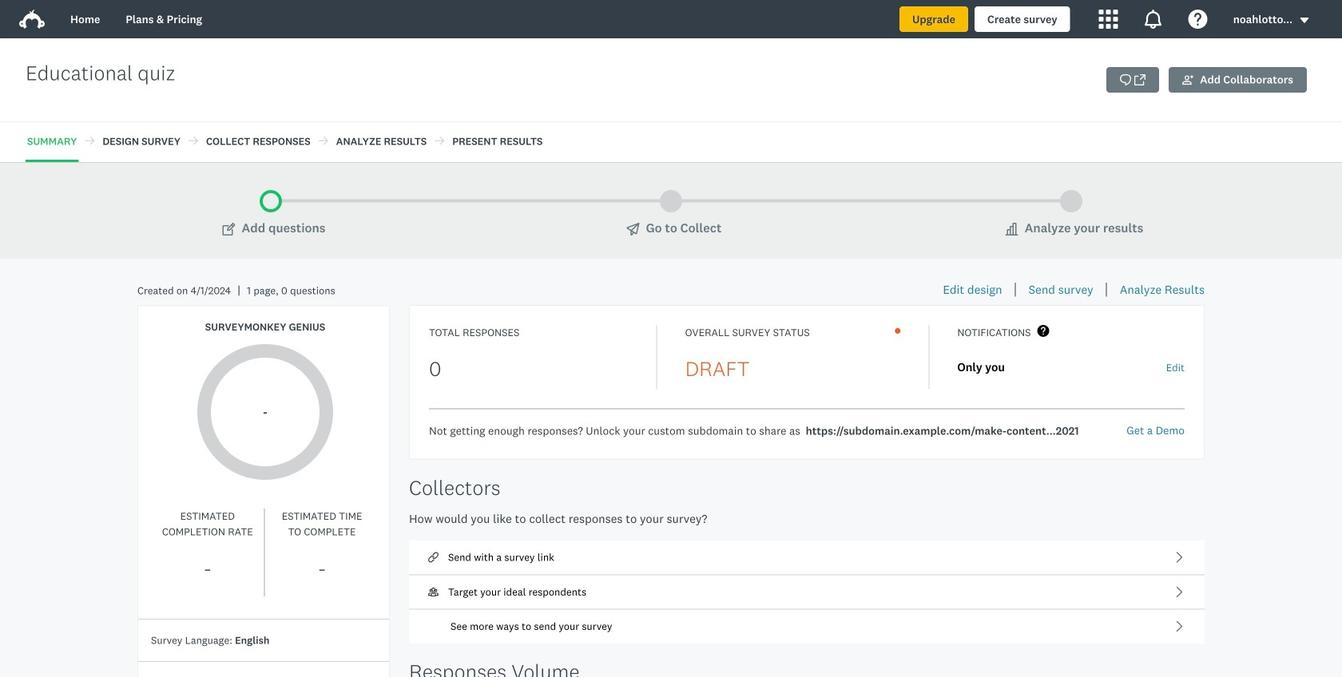 Task type: vqa. For each thing, say whether or not it's contained in the screenshot.
the leftmost Products Icon
no



Task type: locate. For each thing, give the bounding box(es) containing it.
chevronright image
[[1174, 552, 1186, 564]]

this link opens in a new tab image
[[1135, 74, 1146, 85]]

brand logo image
[[19, 6, 45, 32], [19, 10, 45, 29]]

chartbarvert image
[[1006, 223, 1019, 236]]

dropdown arrow icon image
[[1299, 15, 1310, 26], [1301, 18, 1309, 23]]

2 brand logo image from the top
[[19, 10, 45, 29]]

comment image
[[1120, 74, 1132, 85]]

airplane image
[[627, 223, 640, 236]]

pencilbox image
[[223, 223, 235, 236]]

products icon image
[[1099, 10, 1118, 29], [1099, 10, 1118, 29]]

notification center icon image
[[1144, 10, 1163, 29]]

chevronright image
[[1174, 586, 1186, 598], [1174, 621, 1186, 633]]

2 chevronright image from the top
[[1174, 621, 1186, 633]]

0 vertical spatial chevronright image
[[1174, 586, 1186, 598]]

1 vertical spatial chevronright image
[[1174, 621, 1186, 633]]

1 brand logo image from the top
[[19, 6, 45, 32]]



Task type: describe. For each thing, give the bounding box(es) containing it.
usersgroup image
[[428, 587, 439, 598]]

help icon image
[[1189, 10, 1208, 29]]

link image
[[428, 553, 439, 563]]

this link opens in a new tab image
[[1135, 74, 1146, 85]]

1 chevronright image from the top
[[1174, 586, 1186, 598]]



